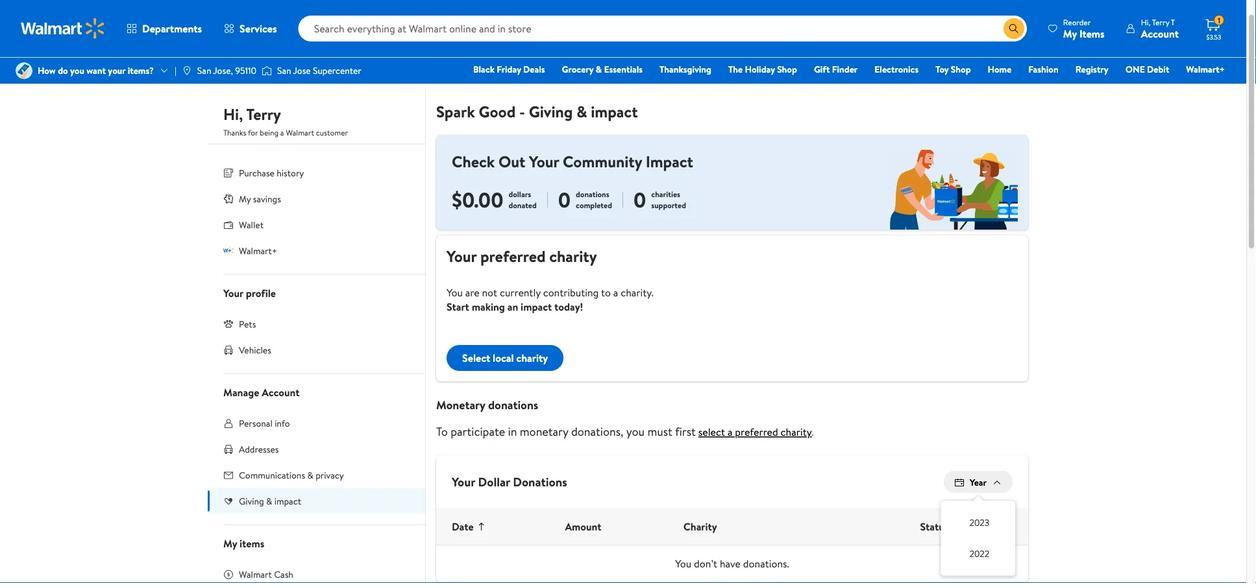 Task type: describe. For each thing, give the bounding box(es) containing it.
addresses
[[239, 443, 279, 456]]

select a preferred charity button
[[696, 425, 812, 440]]

0 horizontal spatial you
[[70, 64, 84, 77]]

0 vertical spatial preferred
[[480, 246, 546, 267]]

grocery & essentials link
[[556, 62, 649, 76]]

0 for 0 charities supported
[[634, 186, 646, 214]]

your right out
[[529, 151, 559, 173]]

donations,
[[571, 424, 624, 440]]

items
[[240, 537, 264, 551]]

charities
[[651, 189, 680, 200]]

0 horizontal spatial impact
[[274, 495, 301, 508]]

1 horizontal spatial spark
[[436, 101, 475, 122]]

check out your community impact
[[452, 151, 693, 173]]

profile
[[246, 286, 276, 300]]

completed
[[576, 200, 612, 211]]

1
[[1218, 15, 1221, 26]]

my for my items
[[223, 537, 237, 551]]

my for my savings
[[239, 193, 251, 205]]

|
[[175, 64, 176, 77]]

participate
[[451, 424, 505, 440]]

Search search field
[[298, 16, 1027, 42]]

charity for select local charity
[[516, 351, 548, 365]]

donations for 0
[[576, 189, 609, 200]]

your
[[108, 64, 126, 77]]

spark good - giving & impact
[[436, 101, 638, 122]]

how
[[38, 64, 56, 77]]

monetarydonations element
[[436, 382, 1028, 440]]

$3.53
[[1207, 32, 1222, 41]]

$0.00 dollars donated
[[452, 186, 537, 214]]

the holiday shop
[[728, 63, 797, 76]]

have
[[720, 557, 741, 571]]

san for san jose supercenter
[[277, 64, 291, 77]]

friday
[[497, 63, 521, 76]]

start
[[447, 300, 469, 314]]

toy shop link
[[930, 62, 977, 76]]

0 horizontal spatial walmart+ link
[[208, 238, 425, 264]]

0 donations completed
[[558, 186, 612, 214]]

toy
[[936, 63, 949, 76]]

hi, terry link
[[223, 104, 281, 131]]

my savings link
[[208, 186, 425, 212]]

walmart image
[[21, 18, 105, 39]]

year
[[970, 476, 987, 489]]

cash
[[274, 568, 293, 581]]

personal info
[[239, 417, 290, 430]]

0 charities supported
[[634, 186, 686, 214]]

supported
[[651, 200, 686, 211]]

to
[[601, 286, 611, 300]]

select local charity button
[[447, 345, 564, 371]]

fashion
[[1029, 63, 1059, 76]]

customer
[[316, 127, 348, 138]]

2 shop from the left
[[951, 63, 971, 76]]

account
[[238, 64, 269, 77]]

select
[[462, 351, 490, 365]]

giving & impact link
[[208, 489, 425, 515]]

my savings
[[239, 193, 281, 205]]

terry for account
[[1152, 17, 1170, 28]]

privacy
[[316, 469, 344, 482]]

departments button
[[116, 13, 213, 44]]

charity inside to participate in monetary donations, you must first select a preferred charity .
[[781, 425, 812, 439]]

info
[[275, 417, 290, 430]]

my for my account / spark good
[[223, 64, 235, 77]]

to
[[436, 424, 448, 440]]

icon image for pets
[[223, 319, 234, 329]]

community
[[563, 151, 642, 173]]

local
[[493, 351, 514, 365]]

home link
[[982, 62, 1018, 76]]

icon image for walmart+
[[223, 246, 234, 256]]

gift finder
[[814, 63, 858, 76]]

in
[[508, 424, 517, 440]]

fashion link
[[1023, 62, 1065, 76]]

communications & privacy
[[239, 469, 344, 482]]

wallet
[[239, 218, 264, 231]]

out
[[499, 151, 525, 173]]

you for you don't have donations.
[[675, 557, 692, 571]]

you for you are not currently contributing to a charity. start making an impact today!
[[447, 286, 463, 300]]

0 for 0 donations completed
[[558, 186, 571, 214]]

the
[[728, 63, 743, 76]]

amount
[[565, 520, 602, 534]]

do
[[58, 64, 68, 77]]

supercenter
[[313, 64, 361, 77]]

Walmart Site-Wide search field
[[298, 16, 1027, 42]]

items?
[[128, 64, 154, 77]]

electronics link
[[869, 62, 925, 76]]

& down grocery
[[577, 101, 587, 122]]

currently
[[500, 286, 541, 300]]

spark good link
[[283, 64, 329, 77]]

your preferred charity
[[447, 246, 597, 267]]

0 vertical spatial giving
[[529, 101, 573, 122]]

reorder my items
[[1063, 17, 1105, 41]]

your for your profile
[[223, 286, 243, 300]]

terry for for
[[246, 104, 281, 125]]

donations
[[513, 474, 567, 491]]

purchase history link
[[208, 160, 425, 186]]

holiday
[[745, 63, 775, 76]]

your profile
[[223, 286, 276, 300]]

purchase
[[239, 167, 275, 179]]

first
[[675, 424, 696, 440]]

essentials
[[604, 63, 643, 76]]

registry link
[[1070, 62, 1115, 76]]

to participate in monetary donations, you must first select a preferred charity .
[[436, 424, 814, 440]]

personal info link
[[208, 411, 425, 437]]



Task type: vqa. For each thing, say whether or not it's contained in the screenshot.
"Black Friday Deals" Link
yes



Task type: locate. For each thing, give the bounding box(es) containing it.
0 vertical spatial walmart
[[286, 127, 314, 138]]

walmart right being
[[286, 127, 314, 138]]

0 vertical spatial icon image
[[223, 194, 234, 204]]

walmart+
[[1186, 63, 1225, 76], [239, 244, 277, 257]]

1 horizontal spatial preferred
[[735, 425, 778, 439]]

must
[[648, 424, 673, 440]]

vehicles
[[239, 344, 271, 356]]

charity
[[684, 520, 717, 534]]

thanksgiving link
[[654, 62, 717, 76]]

0 horizontal spatial walmart
[[239, 568, 272, 581]]

items
[[1080, 26, 1105, 41]]

select local charity
[[462, 351, 548, 365]]

0 horizontal spatial shop
[[777, 63, 797, 76]]

& right grocery
[[596, 63, 602, 76]]

1 vertical spatial impact
[[521, 300, 552, 314]]

1 horizontal spatial donations
[[576, 189, 609, 200]]

1 vertical spatial a
[[613, 286, 618, 300]]

 image for san
[[262, 64, 272, 77]]

walmart+ down wallet on the top of the page
[[239, 244, 277, 257]]

1 0 from the left
[[558, 186, 571, 214]]

a right select
[[728, 425, 733, 439]]

95110
[[235, 64, 256, 77]]

1 horizontal spatial you
[[626, 424, 645, 440]]

my inside the reorder my items
[[1063, 26, 1077, 41]]

terry
[[1152, 17, 1170, 28], [246, 104, 281, 125]]

walmart+ link down my savings 'link'
[[208, 238, 425, 264]]

you inside "monetarydonations" element
[[626, 424, 645, 440]]

0 vertical spatial spark
[[283, 64, 305, 77]]

0 horizontal spatial good
[[308, 64, 329, 77]]

a inside you are not currently contributing to a charity. start making an impact today!
[[613, 286, 618, 300]]

services
[[240, 21, 277, 36]]

0 horizontal spatial terry
[[246, 104, 281, 125]]

2 0 from the left
[[634, 186, 646, 214]]

you inside you are not currently contributing to a charity. start making an impact today!
[[447, 286, 463, 300]]

search icon image
[[1009, 23, 1019, 34]]

preferred inside to participate in monetary donations, you must first select a preferred charity .
[[735, 425, 778, 439]]

your left the dollar on the bottom of page
[[452, 474, 475, 491]]

1 san from the left
[[197, 64, 211, 77]]

0 vertical spatial walmart+
[[1186, 63, 1225, 76]]

jose,
[[213, 64, 233, 77]]

shop right holiday
[[777, 63, 797, 76]]

icon image inside my savings 'link'
[[223, 194, 234, 204]]

2 vertical spatial charity
[[781, 425, 812, 439]]

manage account
[[223, 385, 300, 400]]

icon image left pets
[[223, 319, 234, 329]]

2 icon image from the top
[[223, 246, 234, 256]]

finder
[[832, 63, 858, 76]]

0 vertical spatial terry
[[1152, 17, 1170, 28]]

electronics
[[875, 63, 919, 76]]

walmart inside the "hi, terry thanks for being a walmart customer"
[[286, 127, 314, 138]]

your
[[529, 151, 559, 173], [447, 246, 477, 267], [223, 286, 243, 300], [452, 474, 475, 491]]

2 san from the left
[[277, 64, 291, 77]]

check
[[452, 151, 495, 173]]

san left jose,
[[197, 64, 211, 77]]

.
[[812, 426, 814, 439]]

spark right /
[[283, 64, 305, 77]]

1 vertical spatial giving
[[239, 495, 264, 508]]

your left the profile
[[223, 286, 243, 300]]

$0.00
[[452, 186, 503, 214]]

1 horizontal spatial a
[[613, 286, 618, 300]]

0 vertical spatial account
[[1141, 26, 1179, 41]]

donations
[[576, 189, 609, 200], [488, 397, 538, 413]]

one
[[1126, 63, 1145, 76]]

1 horizontal spatial impact
[[521, 300, 552, 314]]

 image left /
[[262, 64, 272, 77]]

black friday deals
[[473, 63, 545, 76]]

gift
[[814, 63, 830, 76]]

want
[[87, 64, 106, 77]]

1 vertical spatial account
[[262, 385, 300, 400]]

preferred up currently
[[480, 246, 546, 267]]

1 horizontal spatial  image
[[262, 64, 272, 77]]

terry up being
[[246, 104, 281, 125]]

san jose, 95110
[[197, 64, 256, 77]]

your dollar donations
[[452, 474, 567, 491]]

deals
[[523, 63, 545, 76]]

donated
[[509, 200, 537, 211]]

your up are
[[447, 246, 477, 267]]

0 vertical spatial hi,
[[1141, 17, 1151, 28]]

san for san jose, 95110
[[197, 64, 211, 77]]

not
[[482, 286, 497, 300]]

impact
[[591, 101, 638, 122], [521, 300, 552, 314], [274, 495, 301, 508]]

a inside the "hi, terry thanks for being a walmart customer"
[[280, 127, 284, 138]]

2 horizontal spatial a
[[728, 425, 733, 439]]

0 horizontal spatial hi,
[[223, 104, 243, 125]]

don't
[[694, 557, 718, 571]]

spark down black
[[436, 101, 475, 122]]

impact down communications & privacy
[[274, 495, 301, 508]]

walmart left cash
[[239, 568, 272, 581]]

icon image for my savings
[[223, 194, 234, 204]]

1 vertical spatial charity
[[516, 351, 548, 365]]

 image left 'how'
[[16, 62, 32, 79]]

1 horizontal spatial walmart
[[286, 127, 314, 138]]

1 horizontal spatial good
[[479, 101, 516, 122]]

 image for how
[[16, 62, 32, 79]]

1 horizontal spatial walmart+
[[1186, 63, 1225, 76]]

communications
[[239, 469, 305, 482]]

0 horizontal spatial charity
[[516, 351, 548, 365]]

& for privacy
[[307, 469, 313, 482]]

a right being
[[280, 127, 284, 138]]

1 vertical spatial walmart+
[[239, 244, 277, 257]]

walmart+ link down $3.53
[[1181, 62, 1231, 76]]

giving
[[529, 101, 573, 122], [239, 495, 264, 508]]

you left must
[[626, 424, 645, 440]]

account up debit
[[1141, 26, 1179, 41]]

contributing
[[543, 286, 599, 300]]

0 left charities
[[634, 186, 646, 214]]

icon image
[[223, 194, 234, 204], [223, 246, 234, 256], [223, 319, 234, 329]]

0 horizontal spatial giving
[[239, 495, 264, 508]]

donations for monetary
[[488, 397, 538, 413]]

& left privacy
[[307, 469, 313, 482]]

debit
[[1147, 63, 1170, 76]]

terry inside the "hi, terry thanks for being a walmart customer"
[[246, 104, 281, 125]]

date
[[452, 520, 474, 534]]

2 horizontal spatial charity
[[781, 425, 812, 439]]

giving down 'communications'
[[239, 495, 264, 508]]

3 icon image from the top
[[223, 319, 234, 329]]

account up info
[[262, 385, 300, 400]]

a right 'to'
[[613, 286, 618, 300]]

1 horizontal spatial giving
[[529, 101, 573, 122]]

0 left completed
[[558, 186, 571, 214]]

being
[[260, 127, 279, 138]]

my inside 'link'
[[239, 193, 251, 205]]

a inside to participate in monetary donations, you must first select a preferred charity .
[[728, 425, 733, 439]]

2 vertical spatial impact
[[274, 495, 301, 508]]

donations up in
[[488, 397, 538, 413]]

1 icon image from the top
[[223, 194, 234, 204]]

hi, left t
[[1141, 17, 1151, 28]]

2022
[[970, 548, 990, 560]]

grocery
[[562, 63, 594, 76]]

1 horizontal spatial hi,
[[1141, 17, 1151, 28]]

0 vertical spatial walmart+ link
[[1181, 62, 1231, 76]]

dollars
[[509, 189, 531, 200]]

1 vertical spatial hi,
[[223, 104, 243, 125]]

hi, inside hi, terry t account
[[1141, 17, 1151, 28]]

good
[[308, 64, 329, 77], [479, 101, 516, 122]]

communications & privacy link
[[208, 463, 425, 489]]

0 vertical spatial impact
[[591, 101, 638, 122]]

walmart+ link
[[1181, 62, 1231, 76], [208, 238, 425, 264]]

an
[[508, 300, 518, 314]]

one debit link
[[1120, 62, 1175, 76]]

your for your dollar donations
[[452, 474, 475, 491]]

1 vertical spatial terry
[[246, 104, 281, 125]]

you left don't
[[675, 557, 692, 571]]

/
[[274, 64, 278, 77]]

pets
[[239, 318, 256, 330]]

my items
[[223, 537, 264, 551]]

1 vertical spatial icon image
[[223, 246, 234, 256]]

1 horizontal spatial shop
[[951, 63, 971, 76]]

&
[[596, 63, 602, 76], [577, 101, 587, 122], [307, 469, 313, 482], [266, 495, 272, 508]]

my account link
[[223, 64, 269, 77]]

0 horizontal spatial  image
[[16, 62, 32, 79]]

t
[[1171, 17, 1175, 28]]

services button
[[213, 13, 288, 44]]

 image
[[182, 66, 192, 76]]

donations inside 0 donations completed
[[576, 189, 609, 200]]

hi, inside the "hi, terry thanks for being a walmart customer"
[[223, 104, 243, 125]]

1 horizontal spatial account
[[1141, 26, 1179, 41]]

manage
[[223, 385, 259, 400]]

impact
[[646, 151, 693, 173]]

you right do
[[70, 64, 84, 77]]

hi, terry thanks for being a walmart customer
[[223, 104, 348, 138]]

walmart cash
[[239, 568, 293, 581]]

1 vertical spatial walmart+ link
[[208, 238, 425, 264]]

terry inside hi, terry t account
[[1152, 17, 1170, 28]]

& for impact
[[266, 495, 272, 508]]

wallet link
[[208, 212, 425, 238]]

1 vertical spatial you
[[675, 557, 692, 571]]

charity
[[549, 246, 597, 267], [516, 351, 548, 365], [781, 425, 812, 439]]

today!
[[555, 300, 583, 314]]

charity for your preferred charity
[[549, 246, 597, 267]]

departments
[[142, 21, 202, 36]]

monetary
[[520, 424, 568, 440]]

san left jose
[[277, 64, 291, 77]]

1 horizontal spatial charity
[[549, 246, 597, 267]]

savings
[[253, 193, 281, 205]]

walmart cash link
[[208, 562, 425, 584]]

0 vertical spatial good
[[308, 64, 329, 77]]

& down 'communications'
[[266, 495, 272, 508]]

donations down community
[[576, 189, 609, 200]]

impact down essentials
[[591, 101, 638, 122]]

date button
[[441, 509, 497, 546]]

hi, up thanks
[[223, 104, 243, 125]]

black
[[473, 63, 495, 76]]

0 horizontal spatial a
[[280, 127, 284, 138]]

2 horizontal spatial impact
[[591, 101, 638, 122]]

purchase history
[[239, 167, 304, 179]]

0 vertical spatial charity
[[549, 246, 597, 267]]

2023
[[970, 517, 990, 530]]

1 horizontal spatial walmart+ link
[[1181, 62, 1231, 76]]

1 horizontal spatial you
[[675, 557, 692, 571]]

1 vertical spatial you
[[626, 424, 645, 440]]

0 horizontal spatial walmart+
[[239, 244, 277, 257]]

 image
[[16, 62, 32, 79], [262, 64, 272, 77]]

1 shop from the left
[[777, 63, 797, 76]]

you left are
[[447, 286, 463, 300]]

1 horizontal spatial 0
[[634, 186, 646, 214]]

hi, for account
[[1141, 17, 1151, 28]]

0 horizontal spatial spark
[[283, 64, 305, 77]]

0 horizontal spatial san
[[197, 64, 211, 77]]

0 vertical spatial a
[[280, 127, 284, 138]]

preferred right select
[[735, 425, 778, 439]]

toy shop
[[936, 63, 971, 76]]

gift finder link
[[808, 62, 864, 76]]

0 horizontal spatial preferred
[[480, 246, 546, 267]]

0 horizontal spatial donations
[[488, 397, 538, 413]]

giving right -
[[529, 101, 573, 122]]

walmart+ down $3.53
[[1186, 63, 1225, 76]]

your for your preferred charity
[[447, 246, 477, 267]]

0 horizontal spatial you
[[447, 286, 463, 300]]

shop right toy
[[951, 63, 971, 76]]

2 vertical spatial icon image
[[223, 319, 234, 329]]

my
[[1063, 26, 1077, 41], [223, 64, 235, 77], [239, 193, 251, 205], [223, 537, 237, 551]]

1 vertical spatial donations
[[488, 397, 538, 413]]

2 vertical spatial a
[[728, 425, 733, 439]]

impact right an
[[521, 300, 552, 314]]

jose
[[293, 64, 311, 77]]

impact inside you are not currently contributing to a charity. start making an impact today!
[[521, 300, 552, 314]]

icon image up the your profile
[[223, 246, 234, 256]]

making
[[472, 300, 505, 314]]

hi,
[[1141, 17, 1151, 28], [223, 104, 243, 125]]

0 horizontal spatial account
[[262, 385, 300, 400]]

0 horizontal spatial 0
[[558, 186, 571, 214]]

0 vertical spatial you
[[447, 286, 463, 300]]

icon image left my savings
[[223, 194, 234, 204]]

change filter by year element
[[951, 512, 1005, 566]]

0 vertical spatial donations
[[576, 189, 609, 200]]

1 vertical spatial good
[[479, 101, 516, 122]]

charity inside button
[[516, 351, 548, 365]]

& for essentials
[[596, 63, 602, 76]]

donations.
[[743, 557, 789, 571]]

1 vertical spatial preferred
[[735, 425, 778, 439]]

0 vertical spatial you
[[70, 64, 84, 77]]

1 vertical spatial spark
[[436, 101, 475, 122]]

registry
[[1076, 63, 1109, 76]]

hi, for thanks for being a walmart customer
[[223, 104, 243, 125]]

monetary
[[436, 397, 485, 413]]

icon image inside pets link
[[223, 319, 234, 329]]

year button
[[944, 471, 1013, 494]]

1 vertical spatial walmart
[[239, 568, 272, 581]]

1 horizontal spatial terry
[[1152, 17, 1170, 28]]

one debit
[[1126, 63, 1170, 76]]

1 horizontal spatial san
[[277, 64, 291, 77]]

reorder
[[1063, 17, 1091, 28]]

black friday deals link
[[468, 62, 551, 76]]

terry left t
[[1152, 17, 1170, 28]]



